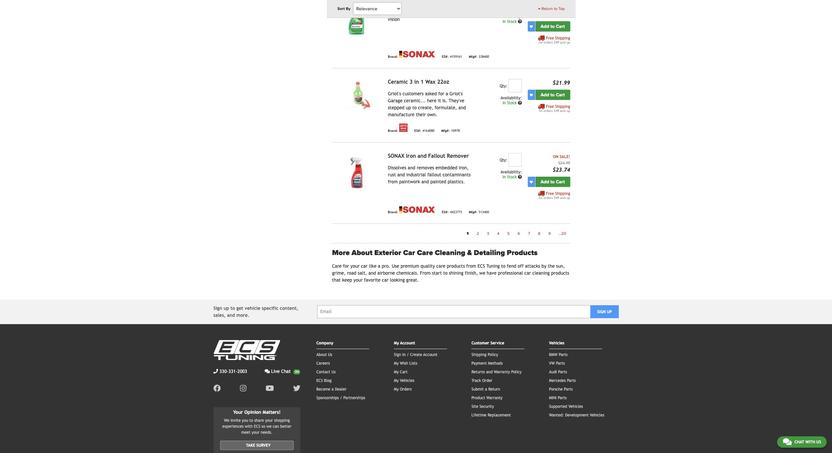 Task type: vqa. For each thing, say whether or not it's contained in the screenshot.
Shop related to Shop By Vehicle
no



Task type: locate. For each thing, give the bounding box(es) containing it.
0 vertical spatial care
[[417, 249, 433, 257]]

about up like
[[352, 249, 373, 257]]

1 horizontal spatial comments image
[[783, 438, 792, 446]]

1 vertical spatial us
[[332, 370, 336, 374]]

0 vertical spatial es#:
[[442, 55, 449, 59]]

1 vertical spatial add
[[541, 92, 549, 98]]

parts up 'mercedes parts' link
[[558, 370, 567, 374]]

0 vertical spatial car
[[361, 263, 368, 269]]

mfg#: left 513400
[[469, 210, 477, 214]]

care inside care for your car like a pro. use premium quality care products from ecs tuning to fend off attacks by the sun, grime, road salt, and airborne chemicals. from start to shining finish, we have professional car cleaning products that keep your favorite car looking great.
[[332, 263, 342, 269]]

free down $21.99
[[546, 104, 554, 109]]

0 vertical spatial qty:
[[500, 84, 507, 88]]

griot's up they've on the top right of the page
[[450, 91, 463, 96]]

2 add from the top
[[541, 92, 549, 98]]

site
[[472, 404, 478, 409]]

2 horizontal spatial sign
[[597, 309, 606, 314]]

wanted: development vehicles
[[549, 413, 604, 417]]

we
[[479, 270, 485, 276], [267, 424, 272, 429]]

1 free shipping on orders $49 and up from the top
[[539, 36, 570, 44]]

2 add to cart from the top
[[541, 92, 565, 98]]

we right so
[[267, 424, 272, 429]]

add to cart button
[[535, 21, 570, 32], [535, 90, 570, 100], [535, 177, 570, 187]]

0 horizontal spatial ecs
[[254, 424, 260, 429]]

1 vertical spatial comments image
[[783, 438, 792, 446]]

and up industrial
[[408, 165, 415, 171]]

2 vertical spatial in stock
[[503, 175, 518, 180]]

bmw
[[549, 352, 558, 357]]

comments image
[[265, 369, 270, 374], [783, 438, 792, 446]]

availability:
[[501, 14, 522, 19], [501, 96, 522, 100], [501, 170, 522, 175]]

0 horizontal spatial care
[[332, 263, 342, 269]]

2 free from the top
[[546, 104, 554, 109]]

add to cart button down $23.74
[[535, 177, 570, 187]]

vehicles up "orders"
[[400, 378, 414, 383]]

orders down $13.29
[[544, 41, 553, 44]]

2 vertical spatial availability:
[[501, 170, 522, 175]]

0 vertical spatial in stock
[[503, 19, 518, 24]]

add for streak-free glass cleaner for clearer vision
[[541, 24, 549, 29]]

to left get
[[231, 306, 235, 311]]

and right sales,
[[227, 312, 235, 318]]

my for my vehicles
[[394, 378, 399, 383]]

mfg#: 10978
[[441, 129, 460, 133]]

comments image for chat
[[783, 438, 792, 446]]

shipping down $21.99
[[555, 104, 570, 109]]

es#: left 4423773
[[442, 210, 449, 214]]

free for griot's customers asked for a griot's garage ceramic... here it is. they've stepped up to create, formulate, and manufacture their own.
[[546, 104, 554, 109]]

4 my from the top
[[394, 378, 399, 383]]

0 vertical spatial we
[[479, 270, 485, 276]]

0 vertical spatial on
[[539, 41, 543, 44]]

shipping up payment
[[472, 352, 487, 357]]

1 add to cart button from the top
[[535, 21, 570, 32]]

question circle image
[[518, 20, 522, 24], [518, 101, 522, 105], [518, 175, 522, 179]]

add to cart button down $13.29
[[535, 21, 570, 32]]

1 horizontal spatial from
[[466, 263, 476, 269]]

1 vertical spatial add to cart
[[541, 92, 565, 98]]

twitter logo image
[[293, 385, 300, 392]]

0 horizontal spatial return
[[488, 387, 500, 392]]

2 vertical spatial $49
[[554, 196, 559, 200]]

like
[[369, 263, 377, 269]]

2 in stock from the top
[[503, 101, 518, 105]]

us for about us
[[328, 352, 332, 357]]

get
[[236, 306, 243, 311]]

from down rust
[[388, 179, 398, 184]]

we inside we invite you to share your shopping experiences with ecs so we can better meet your needs.
[[267, 424, 272, 429]]

streak-
[[388, 10, 403, 15]]

free down $13.29
[[546, 36, 554, 41]]

to
[[554, 6, 557, 11], [550, 24, 555, 29], [550, 92, 555, 98], [412, 105, 417, 110], [550, 179, 555, 185], [501, 263, 506, 269], [443, 270, 448, 276], [231, 306, 235, 311], [249, 418, 253, 423]]

3 left in
[[410, 79, 413, 85]]

question circle image for on sale!
[[518, 175, 522, 179]]

account up sign in / create account link
[[400, 341, 415, 345]]

iron
[[406, 153, 416, 159]]

1 vertical spatial es#:
[[414, 129, 421, 133]]

to inside griot's customers asked for a griot's garage ceramic... here it is. they've stepped up to create, formulate, and manufacture their own.
[[412, 105, 417, 110]]

submit a return link
[[472, 387, 500, 392]]

0 vertical spatial from
[[388, 179, 398, 184]]

$21.99
[[553, 80, 570, 86]]

mercedes parts link
[[549, 378, 576, 383]]

0 horizontal spatial chat
[[281, 369, 291, 374]]

for up 'it'
[[438, 91, 444, 96]]

1 vertical spatial products
[[551, 270, 569, 276]]

0 vertical spatial stock
[[507, 19, 517, 24]]

3 orders from the top
[[544, 196, 553, 200]]

3 stock from the top
[[507, 175, 517, 180]]

3 brand: from the top
[[388, 210, 398, 214]]

up inside button
[[607, 309, 612, 314]]

2 vertical spatial add to cart button
[[535, 177, 570, 187]]

a up is.
[[446, 91, 448, 96]]

griot's
[[388, 91, 401, 96], [450, 91, 463, 96]]

to inside sign up to get vehicle specific content, sales, and more.
[[231, 306, 235, 311]]

car
[[361, 263, 368, 269], [524, 270, 531, 276], [382, 277, 389, 283]]

0 horizontal spatial griot's
[[388, 91, 401, 96]]

for inside care for your car like a pro. use premium quality care products from ecs tuning to fend off attacks by the sun, grime, road salt, and airborne chemicals. from start to shining finish, we have professional car cleaning products that keep your favorite car looking great.
[[343, 263, 349, 269]]

car down attacks
[[524, 270, 531, 276]]

1 $49 from the top
[[554, 41, 559, 44]]

free
[[403, 10, 411, 15]]

ecs left so
[[254, 424, 260, 429]]

1 vertical spatial about
[[316, 352, 327, 357]]

cart down $13.29
[[556, 24, 565, 29]]

0 vertical spatial with
[[245, 424, 253, 429]]

mfg#: left 338400
[[469, 55, 477, 59]]

availability: for on sale!
[[501, 170, 522, 175]]

1 vertical spatial on
[[539, 109, 543, 113]]

on
[[539, 41, 543, 44], [539, 109, 543, 113], [539, 196, 543, 200]]

car up the 'salt,'
[[361, 263, 368, 269]]

2 vertical spatial free shipping on orders $49 and up
[[539, 191, 570, 200]]

parts right bmw
[[559, 352, 568, 357]]

sonax
[[388, 153, 404, 159]]

take survey link
[[220, 441, 294, 450]]

1 vertical spatial brand:
[[388, 129, 398, 133]]

ceramic 3 in 1 wax 22oz
[[388, 79, 449, 85]]

we left have
[[479, 270, 485, 276]]

2 availability: from the top
[[501, 96, 522, 100]]

my left wish
[[394, 361, 399, 366]]

from inside dissolves and removes embedded iron, rust and industrial fallout contaminants from paintwork and painted plastics.
[[388, 179, 398, 184]]

shipping
[[555, 36, 570, 41], [555, 104, 570, 109], [555, 191, 570, 196], [472, 352, 487, 357]]

2 vertical spatial free
[[546, 191, 554, 196]]

1 add from the top
[[541, 24, 549, 29]]

products up shining
[[447, 263, 465, 269]]

1 qty: from the top
[[500, 84, 507, 88]]

wax
[[425, 79, 436, 85]]

/ left create
[[407, 352, 409, 357]]

products
[[447, 263, 465, 269], [551, 270, 569, 276]]

road
[[347, 270, 356, 276]]

chat with us link
[[777, 436, 827, 448]]

so
[[262, 424, 265, 429]]

my up my vehicles
[[394, 370, 399, 374]]

products down sun,
[[551, 270, 569, 276]]

care up grime,
[[332, 263, 342, 269]]

0 horizontal spatial with
[[245, 424, 253, 429]]

2 qty: from the top
[[500, 158, 507, 163]]

supported vehicles
[[549, 404, 583, 409]]

pro.
[[382, 263, 390, 269]]

3 left the 4 link
[[487, 231, 489, 236]]

2 sonax - corporate logo image from the top
[[399, 206, 435, 213]]

shopping
[[274, 418, 290, 423]]

my
[[394, 341, 399, 345], [394, 361, 399, 366], [394, 370, 399, 374], [394, 378, 399, 383], [394, 387, 399, 392]]

up inside griot's customers asked for a griot's garage ceramic... here it is. they've stepped up to create, formulate, and manufacture their own.
[[406, 105, 411, 110]]

on for griot's customers asked for a griot's garage ceramic... here it is. they've stepped up to create, formulate, and manufacture their own.
[[539, 109, 543, 113]]

1 vertical spatial stock
[[507, 101, 517, 105]]

1 vertical spatial availability:
[[501, 96, 522, 100]]

sun,
[[556, 263, 565, 269]]

1 vertical spatial chat
[[795, 440, 804, 444]]

fallout
[[428, 153, 445, 159]]

1 vertical spatial ecs
[[316, 378, 323, 383]]

2 horizontal spatial car
[[524, 270, 531, 276]]

contaminants
[[443, 172, 471, 178]]

for up road
[[343, 263, 349, 269]]

0 vertical spatial return
[[542, 6, 553, 11]]

0 vertical spatial add to wish list image
[[530, 93, 533, 97]]

parts for porsche parts
[[564, 387, 573, 392]]

airborne
[[377, 270, 395, 276]]

ecs inside we invite you to share your shopping experiences with ecs so we can better meet your needs.
[[254, 424, 260, 429]]

brand: for sonax
[[388, 210, 398, 214]]

0 horizontal spatial comments image
[[265, 369, 270, 374]]

in stock for $21.99
[[503, 101, 518, 105]]

my down my cart link
[[394, 378, 399, 383]]

add to wish list image
[[530, 93, 533, 97], [530, 180, 533, 184]]

2 vertical spatial brand:
[[388, 210, 398, 214]]

ecs inside care for your car like a pro. use premium quality care products from ecs tuning to fend off attacks by the sun, grime, road salt, and airborne chemicals. from start to shining finish, we have professional car cleaning products that keep your favorite car looking great.
[[478, 263, 485, 269]]

2 brand: from the top
[[388, 129, 398, 133]]

$49 down $23.74
[[554, 196, 559, 200]]

2 on from the top
[[539, 109, 543, 113]]

question circle image for $21.99
[[518, 101, 522, 105]]

favorite
[[364, 277, 381, 283]]

cart for add to wish list image
[[556, 24, 565, 29]]

comments image left chat with us
[[783, 438, 792, 446]]

1 horizontal spatial griot's
[[450, 91, 463, 96]]

0 vertical spatial sonax - corporate logo image
[[399, 51, 435, 58]]

create,
[[418, 105, 433, 110]]

on for streak-free glass cleaner for clearer vision
[[539, 41, 543, 44]]

on
[[553, 155, 559, 159]]

2 vertical spatial mfg#:
[[469, 210, 477, 214]]

track
[[472, 378, 481, 383]]

1 in stock from the top
[[503, 19, 518, 24]]

/ down dealer
[[340, 396, 342, 400]]

add to cart down $21.99
[[541, 92, 565, 98]]

2 vertical spatial ecs
[[254, 424, 260, 429]]

to right you
[[249, 418, 253, 423]]

and down they've on the top right of the page
[[458, 105, 466, 110]]

in for on sale! question circle icon
[[503, 175, 506, 180]]

1 vertical spatial $49
[[554, 109, 559, 113]]

2 orders from the top
[[544, 109, 553, 113]]

more
[[332, 249, 350, 257]]

1 vertical spatial account
[[423, 352, 437, 357]]

1 vertical spatial 1
[[467, 231, 469, 236]]

sign for sign in / create account
[[394, 352, 401, 357]]

product
[[472, 396, 485, 400]]

1 horizontal spatial 1
[[467, 231, 469, 236]]

chat
[[281, 369, 291, 374], [795, 440, 804, 444]]

for left clearer
[[441, 10, 447, 15]]

parts for bmw parts
[[559, 352, 568, 357]]

free shipping on orders $49 and up for streak-free glass cleaner for clearer vision
[[539, 36, 570, 44]]

griot's up garage
[[388, 91, 401, 96]]

add to cart down $13.29
[[541, 24, 565, 29]]

es#: left 4159161
[[442, 55, 449, 59]]

return down order
[[488, 387, 500, 392]]

1 vertical spatial qty:
[[500, 158, 507, 163]]

2003
[[237, 369, 247, 374]]

caret up image
[[538, 7, 541, 11]]

2 vertical spatial add
[[541, 179, 549, 185]]

2 vertical spatial es#:
[[442, 210, 449, 214]]

1 my from the top
[[394, 341, 399, 345]]

2 question circle image from the top
[[518, 101, 522, 105]]

es#: 4164080
[[414, 129, 435, 133]]

1 orders from the top
[[544, 41, 553, 44]]

a right like
[[378, 263, 380, 269]]

0 vertical spatial warranty
[[494, 370, 510, 374]]

wanted: development vehicles link
[[549, 413, 604, 417]]

2 free shipping on orders $49 and up from the top
[[539, 104, 570, 113]]

2 vertical spatial add to cart
[[541, 179, 565, 185]]

my up my wish lists link
[[394, 341, 399, 345]]

audi
[[549, 370, 557, 374]]

sign up button
[[591, 305, 619, 318]]

1 vertical spatial policy
[[511, 370, 522, 374]]

1 vertical spatial sonax - corporate logo image
[[399, 206, 435, 213]]

instagram logo image
[[240, 385, 246, 392]]

care up quality in the right bottom of the page
[[417, 249, 433, 257]]

0 vertical spatial add to cart button
[[535, 21, 570, 32]]

from
[[388, 179, 398, 184], [466, 263, 476, 269]]

2 add to cart button from the top
[[535, 90, 570, 100]]

returns
[[472, 370, 485, 374]]

3 question circle image from the top
[[518, 175, 522, 179]]

ecs left tuning
[[478, 263, 485, 269]]

shipping policy
[[472, 352, 498, 357]]

2 stock from the top
[[507, 101, 517, 105]]

0 vertical spatial 3
[[410, 79, 413, 85]]

sign in / create account link
[[394, 352, 437, 357]]

sonax - corporate logo image
[[399, 51, 435, 58], [399, 206, 435, 213]]

mfg#: left 10978
[[441, 129, 450, 133]]

3 in stock from the top
[[503, 175, 518, 180]]

0 vertical spatial add
[[541, 24, 549, 29]]

2 vertical spatial question circle image
[[518, 175, 522, 179]]

1 horizontal spatial with
[[805, 440, 815, 444]]

1 vertical spatial free shipping on orders $49 and up
[[539, 104, 570, 113]]

parts down mercedes parts
[[564, 387, 573, 392]]

take survey
[[246, 443, 271, 448]]

1 vertical spatial orders
[[544, 109, 553, 113]]

a inside griot's customers asked for a griot's garage ceramic... here it is. they've stepped up to create, formulate, and manufacture their own.
[[446, 91, 448, 96]]

careers
[[316, 361, 330, 366]]

free shipping on orders $49 and up down $21.99
[[539, 104, 570, 113]]

0 horizontal spatial /
[[340, 396, 342, 400]]

1 vertical spatial warranty
[[486, 396, 503, 400]]

track order link
[[472, 378, 492, 383]]

mfg#: for sonax iron and fallout remover
[[469, 210, 477, 214]]

1 vertical spatial from
[[466, 263, 476, 269]]

1 horizontal spatial sign
[[394, 352, 401, 357]]

2 vertical spatial for
[[343, 263, 349, 269]]

product warranty link
[[472, 396, 503, 400]]

add
[[541, 24, 549, 29], [541, 92, 549, 98], [541, 179, 549, 185]]

5 my from the top
[[394, 387, 399, 392]]

sign inside sign up to get vehicle specific content, sales, and more.
[[213, 306, 222, 311]]

1 sonax - corporate logo image from the top
[[399, 51, 435, 58]]

2 my from the top
[[394, 361, 399, 366]]

customer service
[[472, 341, 504, 345]]

0 vertical spatial availability:
[[501, 14, 522, 19]]

0 horizontal spatial policy
[[488, 352, 498, 357]]

and down $23.74
[[560, 196, 566, 200]]

vision
[[388, 17, 400, 22]]

from up finish,
[[466, 263, 476, 269]]

es#: left 4164080
[[414, 129, 421, 133]]

my left "orders"
[[394, 387, 399, 392]]

comments image inside chat with us link
[[783, 438, 792, 446]]

1 vertical spatial question circle image
[[518, 101, 522, 105]]

supported vehicles link
[[549, 404, 583, 409]]

cart down $23.74
[[556, 179, 565, 185]]

return to top
[[541, 6, 565, 11]]

1 add to cart from the top
[[541, 24, 565, 29]]

None number field
[[509, 0, 522, 11], [509, 79, 522, 92], [509, 153, 522, 167], [509, 0, 522, 11], [509, 79, 522, 92], [509, 153, 522, 167]]

3 my from the top
[[394, 370, 399, 374]]

vehicles
[[549, 341, 564, 345], [400, 378, 414, 383], [569, 404, 583, 409], [590, 413, 604, 417]]

0 vertical spatial add to cart
[[541, 24, 565, 29]]

mini
[[549, 396, 557, 400]]

1 on from the top
[[539, 41, 543, 44]]

parts for vw parts
[[556, 361, 565, 366]]

by
[[346, 6, 351, 11]]

0 horizontal spatial account
[[400, 341, 415, 345]]

3 availability: from the top
[[501, 170, 522, 175]]

free shipping on orders $49 and up down $13.29
[[539, 36, 570, 44]]

add to cart button down $21.99
[[535, 90, 570, 100]]

2 $49 from the top
[[554, 109, 559, 113]]

youtube logo image
[[266, 385, 274, 392]]

add to cart down $23.74
[[541, 179, 565, 185]]

$49 down $21.99
[[554, 109, 559, 113]]

mercedes
[[549, 378, 566, 383]]

warranty up the security
[[486, 396, 503, 400]]

car down airborne
[[382, 277, 389, 283]]

and right iron
[[418, 153, 427, 159]]

2 griot's from the left
[[450, 91, 463, 96]]

1 vertical spatial we
[[267, 424, 272, 429]]

order
[[482, 378, 492, 383]]

$49 down $13.29
[[554, 41, 559, 44]]

sign for sign up
[[597, 309, 606, 314]]

stock for on sale!
[[507, 175, 517, 180]]

1 horizontal spatial /
[[407, 352, 409, 357]]

0 vertical spatial free
[[546, 36, 554, 41]]

1 horizontal spatial return
[[542, 6, 553, 11]]

and up favorite
[[368, 270, 376, 276]]

vw parts
[[549, 361, 565, 366]]

audi parts
[[549, 370, 567, 374]]

add for griot's customers asked for a griot's garage ceramic... here it is. they've stepped up to create, formulate, and manufacture their own.
[[541, 92, 549, 98]]

3 $49 from the top
[[554, 196, 559, 200]]

2 vertical spatial stock
[[507, 175, 517, 180]]

about up careers
[[316, 352, 327, 357]]

comments image for live
[[265, 369, 270, 374]]

1 free from the top
[[546, 36, 554, 41]]

0 vertical spatial account
[[400, 341, 415, 345]]

fallout
[[427, 172, 441, 178]]

1 right in
[[421, 79, 424, 85]]

sonax - corporate logo image for vision
[[399, 51, 435, 58]]

ceramic
[[388, 79, 408, 85]]

account right create
[[423, 352, 437, 357]]

from
[[420, 270, 431, 276]]

ceramic...
[[404, 98, 426, 103]]

looking
[[390, 277, 405, 283]]

sonax - corporate logo image up in
[[399, 51, 435, 58]]

ecs left blog
[[316, 378, 323, 383]]

parts right vw
[[556, 361, 565, 366]]

asked
[[425, 91, 437, 96]]

to inside we invite you to share your shopping experiences with ecs so we can better meet your needs.
[[249, 418, 253, 423]]

and inside sign up to get vehicle specific content, sales, and more.
[[227, 312, 235, 318]]

3 on from the top
[[539, 196, 543, 200]]

shipping down $13.29
[[555, 36, 570, 41]]

1 horizontal spatial we
[[479, 270, 485, 276]]

1 vertical spatial care
[[332, 263, 342, 269]]

sign inside button
[[597, 309, 606, 314]]

0 vertical spatial /
[[407, 352, 409, 357]]

and
[[560, 41, 566, 44], [458, 105, 466, 110], [560, 109, 566, 113], [418, 153, 427, 159], [408, 165, 415, 171], [397, 172, 405, 178], [421, 179, 429, 184], [560, 196, 566, 200], [368, 270, 376, 276], [227, 312, 235, 318], [486, 370, 493, 374]]

orders for streak-free glass cleaner for clearer vision
[[544, 41, 553, 44]]

es#: for 1
[[414, 129, 421, 133]]

0 vertical spatial brand:
[[388, 55, 398, 59]]

grime,
[[332, 270, 346, 276]]

&
[[467, 249, 472, 257]]

…20
[[559, 231, 566, 236]]

1 left 2
[[467, 231, 469, 236]]

comments image left live
[[265, 369, 270, 374]]

$49 for streak-free glass cleaner for clearer vision
[[554, 41, 559, 44]]

to down $13.29
[[550, 24, 555, 29]]

comments image inside live chat 'link'
[[265, 369, 270, 374]]

orders down $23.74
[[544, 196, 553, 200]]

qty: for ceramic 3 in 1 wax 22oz
[[500, 84, 507, 88]]

off
[[518, 263, 524, 269]]

0 vertical spatial 1
[[421, 79, 424, 85]]

to down ceramic...
[[412, 105, 417, 110]]

parts down the 'porsche parts' link
[[558, 396, 567, 400]]

0 vertical spatial us
[[328, 352, 332, 357]]

embedded
[[436, 165, 457, 171]]

$49
[[554, 41, 559, 44], [554, 109, 559, 113], [554, 196, 559, 200]]

0 vertical spatial free shipping on orders $49 and up
[[539, 36, 570, 44]]

add to cart for griot's customers asked for a griot's garage ceramic... here it is. they've stepped up to create, formulate, and manufacture their own.
[[541, 92, 565, 98]]



Task type: describe. For each thing, give the bounding box(es) containing it.
add to cart button for streak-free glass cleaner for clearer vision
[[535, 21, 570, 32]]

my for my cart
[[394, 370, 399, 374]]

they've
[[449, 98, 464, 103]]

customers
[[403, 91, 424, 96]]

1 vertical spatial car
[[524, 270, 531, 276]]

brand: for ceramic
[[388, 129, 398, 133]]

can
[[273, 424, 279, 429]]

in for question circle icon related to $21.99
[[503, 101, 506, 105]]

cart for first add to wish list icon from the bottom
[[556, 179, 565, 185]]

3 add from the top
[[541, 179, 549, 185]]

paginated product list navigation navigation
[[332, 229, 570, 238]]

sign up
[[597, 309, 612, 314]]

parts for mini parts
[[558, 396, 567, 400]]

0 horizontal spatial 1
[[421, 79, 424, 85]]

cleaner
[[424, 10, 440, 15]]

mercedes parts
[[549, 378, 576, 383]]

garage
[[388, 98, 403, 103]]

cart for first add to wish list icon
[[556, 92, 565, 98]]

service
[[491, 341, 504, 345]]

clearer
[[448, 10, 463, 15]]

have
[[487, 270, 497, 276]]

…20 link
[[555, 229, 570, 238]]

us for contact us
[[332, 370, 336, 374]]

4
[[497, 231, 499, 236]]

use
[[392, 263, 399, 269]]

top
[[559, 6, 565, 11]]

3 inside paginated product list navigation navigation
[[487, 231, 489, 236]]

iron,
[[459, 165, 469, 171]]

my cart link
[[394, 370, 408, 374]]

1 horizontal spatial account
[[423, 352, 437, 357]]

0 vertical spatial products
[[447, 263, 465, 269]]

from inside care for your car like a pro. use premium quality care products from ecs tuning to fend off attacks by the sun, grime, road salt, and airborne chemicals. from start to shining finish, we have professional car cleaning products that keep your favorite car looking great.
[[466, 263, 476, 269]]

up inside sign up to get vehicle specific content, sales, and more.
[[224, 306, 229, 311]]

streak-free glass cleaner for clearer vision
[[388, 10, 463, 22]]

paintwork
[[399, 179, 420, 184]]

to left top
[[554, 6, 557, 11]]

lifetime
[[472, 413, 487, 417]]

chat inside 'link'
[[281, 369, 291, 374]]

your down the 'salt,'
[[354, 277, 363, 283]]

by
[[542, 263, 546, 269]]

site security
[[472, 404, 494, 409]]

my for my orders
[[394, 387, 399, 392]]

methods
[[488, 361, 503, 366]]

free for streak-free glass cleaner for clearer vision
[[546, 36, 554, 41]]

to down care
[[443, 270, 448, 276]]

0 horizontal spatial 3
[[410, 79, 413, 85]]

survey
[[256, 443, 271, 448]]

for inside 'streak-free glass cleaner for clearer vision'
[[441, 10, 447, 15]]

development
[[565, 413, 589, 417]]

and down $13.29
[[560, 41, 566, 44]]

1 inside 1 link
[[467, 231, 469, 236]]

finish,
[[465, 270, 478, 276]]

vehicles right development
[[590, 413, 604, 417]]

a inside care for your car like a pro. use premium quality care products from ecs tuning to fend off attacks by the sun, grime, road salt, and airborne chemicals. from start to shining finish, we have professional car cleaning products that keep your favorite car looking great.
[[378, 263, 380, 269]]

dealer
[[335, 387, 347, 392]]

tuning
[[486, 263, 500, 269]]

5 link
[[503, 229, 514, 238]]

contact us
[[316, 370, 336, 374]]

add to cart button for griot's customers asked for a griot's garage ceramic... here it is. they've stepped up to create, formulate, and manufacture their own.
[[535, 90, 570, 100]]

more about exterior car care cleaning & detailing products
[[332, 249, 538, 257]]

to down $21.99
[[550, 92, 555, 98]]

$24.99
[[558, 161, 570, 166]]

sponsorships / partnerships
[[316, 396, 365, 400]]

4164080
[[422, 129, 435, 133]]

mini parts link
[[549, 396, 567, 400]]

here
[[427, 98, 437, 103]]

1 vertical spatial with
[[805, 440, 815, 444]]

add to cart for streak-free glass cleaner for clearer vision
[[541, 24, 565, 29]]

7 link
[[524, 229, 534, 238]]

3 add to cart from the top
[[541, 179, 565, 185]]

330-331-2003 link
[[213, 368, 247, 375]]

add to wish list image
[[530, 25, 533, 28]]

1 horizontal spatial policy
[[511, 370, 522, 374]]

live chat link
[[265, 368, 300, 375]]

1 vertical spatial /
[[340, 396, 342, 400]]

qty: for sonax iron and fallout remover
[[500, 158, 507, 163]]

0 vertical spatial policy
[[488, 352, 498, 357]]

wish
[[400, 361, 408, 366]]

2
[[477, 231, 479, 236]]

to down $23.74
[[550, 179, 555, 185]]

0 vertical spatial mfg#:
[[469, 55, 477, 59]]

fend
[[507, 263, 516, 269]]

professional
[[498, 270, 523, 276]]

start
[[432, 270, 442, 276]]

2 link
[[473, 229, 483, 238]]

and inside griot's customers asked for a griot's garage ceramic... here it is. they've stepped up to create, formulate, and manufacture their own.
[[458, 105, 466, 110]]

and inside care for your car like a pro. use premium quality care products from ecs tuning to fend off attacks by the sun, grime, road salt, and airborne chemicals. from start to shining finish, we have professional car cleaning products that keep your favorite car looking great.
[[368, 270, 376, 276]]

griot's customers asked for a griot's garage ceramic... here it is. they've stepped up to create, formulate, and manufacture their own.
[[388, 91, 466, 117]]

1 brand: from the top
[[388, 55, 398, 59]]

mfg#: 513400
[[469, 210, 489, 214]]

es#4164080 - 10978 - ceramic 3 in 1 wax 22oz - griot's customers asked for a griot's garage ceramic. here it is. they've stepped up to create, formulate, and manufacture their own. - griot's - audi bmw volkswagen mercedes benz mini porsche image
[[332, 79, 383, 117]]

their
[[416, 112, 426, 117]]

griot's - corporate logo image
[[399, 124, 408, 132]]

mfg#: 338400
[[469, 55, 489, 59]]

parts for mercedes parts
[[567, 378, 576, 383]]

matters!
[[263, 409, 281, 415]]

porsche
[[549, 387, 563, 392]]

1 horizontal spatial care
[[417, 249, 433, 257]]

your up so
[[265, 418, 273, 423]]

with inside we invite you to share your shopping experiences with ecs so we can better meet your needs.
[[245, 424, 253, 429]]

in
[[414, 79, 419, 85]]

sign in / create account
[[394, 352, 437, 357]]

Email email field
[[317, 305, 591, 318]]

for inside griot's customers asked for a griot's garage ceramic... here it is. they've stepped up to create, formulate, and manufacture their own.
[[438, 91, 444, 96]]

1 horizontal spatial ecs
[[316, 378, 323, 383]]

2 add to wish list image from the top
[[530, 180, 533, 184]]

replacement
[[488, 413, 511, 417]]

availability: for $21.99
[[501, 96, 522, 100]]

opinion
[[244, 409, 261, 415]]

1 add to wish list image from the top
[[530, 93, 533, 97]]

a left dealer
[[332, 387, 334, 392]]

facebook logo image
[[213, 385, 221, 392]]

and down $21.99
[[560, 109, 566, 113]]

4423773
[[450, 210, 462, 214]]

7
[[528, 231, 530, 236]]

partnerships
[[343, 396, 365, 400]]

1 stock from the top
[[507, 19, 517, 24]]

2 vertical spatial us
[[816, 440, 821, 444]]

premium
[[401, 263, 419, 269]]

2 vertical spatial car
[[382, 277, 389, 283]]

content,
[[280, 306, 298, 311]]

0 horizontal spatial car
[[361, 263, 368, 269]]

phone image
[[213, 369, 218, 374]]

painted
[[430, 179, 446, 184]]

sign for sign up to get vehicle specific content, sales, and more.
[[213, 306, 222, 311]]

my for my account
[[394, 341, 399, 345]]

4 link
[[493, 229, 503, 238]]

my vehicles
[[394, 378, 414, 383]]

sonax - corporate logo image for and
[[399, 206, 435, 213]]

1 horizontal spatial chat
[[795, 440, 804, 444]]

shipping down $23.74
[[555, 191, 570, 196]]

1 availability: from the top
[[501, 14, 522, 19]]

es#4423773 - 513400 - sonax iron and fallout remover - dissolves and removes embedded iron, rust and industrial fallout contaminants from paintwork and painted plastics. - sonax - audi bmw volkswagen mercedes benz mini porsche image
[[332, 153, 383, 191]]

formulate,
[[435, 105, 457, 110]]

and down dissolves
[[397, 172, 405, 178]]

rust
[[388, 172, 396, 178]]

blog
[[324, 378, 332, 383]]

3 add to cart button from the top
[[535, 177, 570, 187]]

security
[[480, 404, 494, 409]]

your right meet
[[252, 430, 260, 435]]

and down industrial
[[421, 179, 429, 184]]

about us link
[[316, 352, 332, 357]]

to left fend
[[501, 263, 506, 269]]

your up road
[[350, 263, 360, 269]]

513400
[[479, 210, 489, 214]]

create
[[410, 352, 422, 357]]

bmw parts
[[549, 352, 568, 357]]

3 free shipping on orders $49 and up from the top
[[539, 191, 570, 200]]

and up order
[[486, 370, 493, 374]]

in stock for on sale!
[[503, 175, 518, 180]]

6 link
[[514, 229, 524, 238]]

become
[[316, 387, 330, 392]]

it
[[438, 98, 441, 103]]

a right submit
[[485, 387, 487, 392]]

stock for $21.99
[[507, 101, 517, 105]]

care for your car like a pro. use premium quality care products from ecs tuning to fend off attacks by the sun, grime, road salt, and airborne chemicals. from start to shining finish, we have professional car cleaning products that keep your favorite car looking great.
[[332, 263, 569, 283]]

dissolves and removes embedded iron, rust and industrial fallout contaminants from paintwork and painted plastics.
[[388, 165, 471, 184]]

vw parts link
[[549, 361, 565, 366]]

become a dealer
[[316, 387, 347, 392]]

in for 1st question circle icon
[[503, 19, 506, 24]]

manufacture
[[388, 112, 414, 117]]

3 free from the top
[[546, 191, 554, 196]]

0 horizontal spatial about
[[316, 352, 327, 357]]

free shipping on orders $49 and up for griot's customers asked for a griot's garage ceramic... here it is. they've stepped up to create, formulate, and manufacture their own.
[[539, 104, 570, 113]]

careers link
[[316, 361, 330, 366]]

ecs tuning image
[[213, 340, 280, 360]]

meet
[[241, 430, 251, 435]]

sponsorships
[[316, 396, 339, 400]]

$49 for griot's customers asked for a griot's garage ceramic... here it is. they've stepped up to create, formulate, and manufacture their own.
[[554, 109, 559, 113]]

es#4159161 - 338400 - sonax glass cleaner - 750ml - streak-free glass cleaner for clearer vision - sonax - audi bmw volkswagen mercedes benz mini porsche image
[[332, 0, 383, 36]]

we inside care for your car like a pro. use premium quality care products from ecs tuning to fend off attacks by the sun, grime, road salt, and airborne chemicals. from start to shining finish, we have professional car cleaning products that keep your favorite car looking great.
[[479, 270, 485, 276]]

returns and warranty policy
[[472, 370, 522, 374]]

we invite you to share your shopping experiences with ecs so we can better meet your needs.
[[222, 418, 292, 435]]

1 vertical spatial return
[[488, 387, 500, 392]]

my wish lists
[[394, 361, 417, 366]]

glass
[[413, 10, 423, 15]]

8
[[538, 231, 540, 236]]

1 question circle image from the top
[[518, 20, 522, 24]]

vehicles up wanted: development vehicles link
[[569, 404, 583, 409]]

live chat
[[271, 369, 291, 374]]

mfg#: for ceramic 3 in 1 wax 22oz
[[441, 129, 450, 133]]

specific
[[262, 306, 278, 311]]

es#: for fallout
[[442, 210, 449, 214]]

1 griot's from the left
[[388, 91, 401, 96]]

parts for audi parts
[[558, 370, 567, 374]]

my for my wish lists
[[394, 361, 399, 366]]

vehicles up bmw parts link
[[549, 341, 564, 345]]

1 horizontal spatial about
[[352, 249, 373, 257]]

sales,
[[213, 312, 226, 318]]

contact
[[316, 370, 330, 374]]

$13.99 $13.29
[[553, 5, 570, 18]]

cart down wish
[[400, 370, 408, 374]]

orders for griot's customers asked for a griot's garage ceramic... here it is. they've stepped up to create, formulate, and manufacture their own.
[[544, 109, 553, 113]]



